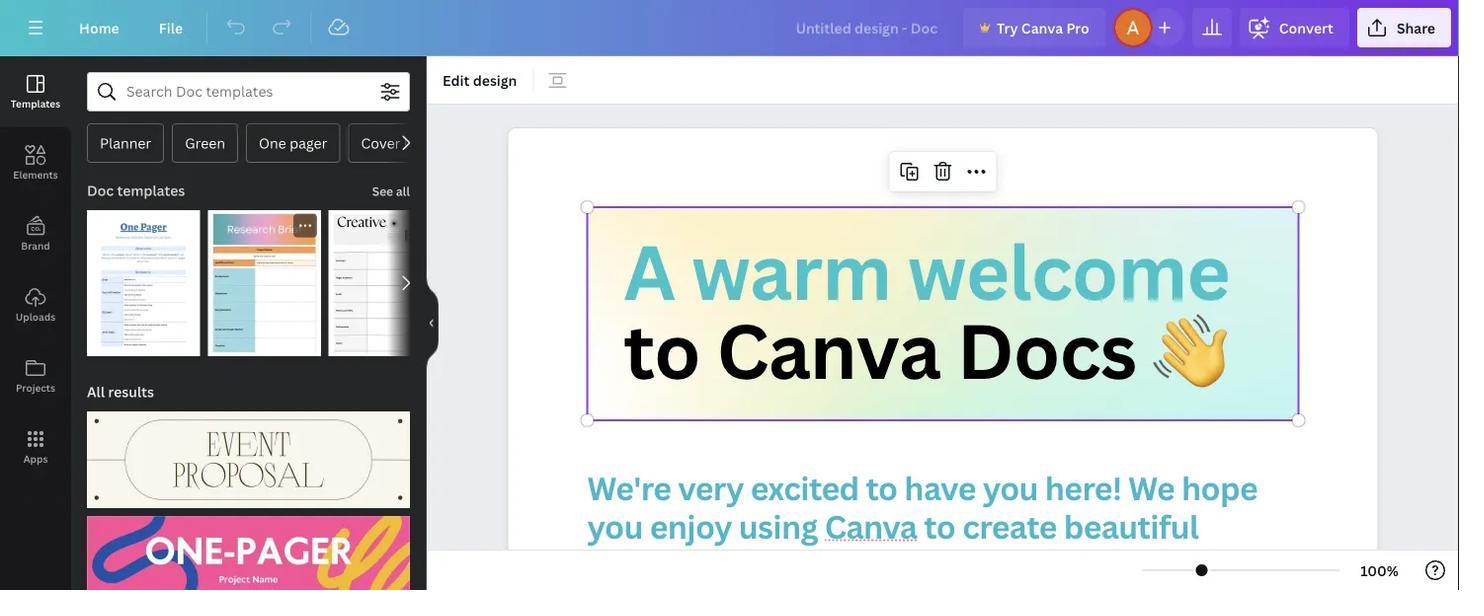 Task type: vqa. For each thing, say whether or not it's contained in the screenshot.
Canva Assistant "image"
no



Task type: locate. For each thing, give the bounding box(es) containing it.
canva for docs
[[717, 299, 941, 402]]

100% button
[[1348, 555, 1412, 587]]

you
[[983, 467, 1039, 510], [588, 505, 643, 548]]

share
[[1397, 18, 1436, 37]]

to canva docs 👋
[[624, 299, 1228, 402]]

cover letter button
[[348, 124, 454, 163]]

see all button
[[370, 171, 412, 210]]

doc
[[87, 181, 114, 200]]

0 horizontal spatial you
[[588, 505, 643, 548]]

project overview/one-pager professional docs banner in pink dark blue yellow playful abstract style image
[[87, 517, 410, 591]]

0 horizontal spatial to
[[624, 299, 700, 402]]

we're
[[588, 467, 671, 510]]

home
[[79, 18, 119, 37]]

try
[[997, 18, 1018, 37]]

to
[[624, 299, 700, 402], [866, 467, 898, 510], [924, 505, 956, 548]]

templates
[[11, 97, 60, 110]]

you left 'enjoy'
[[588, 505, 643, 548]]

one pager button
[[246, 124, 340, 163]]

home link
[[63, 8, 135, 47]]

1 vertical spatial canva
[[717, 299, 941, 402]]

green
[[185, 134, 225, 153]]

creative brief doc in black and white grey editorial style image
[[329, 210, 442, 357]]

none text field containing a warm welcome
[[508, 128, 1378, 591]]

docs
[[957, 299, 1137, 402]]

None text field
[[508, 128, 1378, 591]]

planner
[[100, 134, 151, 153]]

using
[[739, 505, 818, 548]]

edit design button
[[435, 64, 525, 96]]

Search Doc templates search field
[[126, 73, 371, 111]]

create
[[963, 505, 1057, 548]]

apps button
[[0, 412, 71, 483]]

canva inside button
[[1022, 18, 1063, 37]]

0 vertical spatial canva
[[1022, 18, 1063, 37]]

green button
[[172, 124, 238, 163]]

pager
[[290, 134, 328, 153]]

main menu bar
[[0, 0, 1460, 56]]

doc templates
[[87, 181, 185, 200]]

have
[[905, 467, 976, 510]]

planner button
[[87, 124, 164, 163]]

uploads
[[16, 310, 55, 324]]

1 horizontal spatial to
[[866, 467, 898, 510]]

2 vertical spatial canva
[[825, 505, 918, 548]]

templates
[[117, 181, 185, 200]]

hide image
[[426, 276, 439, 371]]

projects button
[[0, 341, 71, 412]]

you right have
[[983, 467, 1039, 510]]

event/business proposal professional docs banner in beige dark brown warm classic style group
[[87, 400, 410, 509]]

2 horizontal spatial to
[[924, 505, 956, 548]]

try canva pro button
[[963, 8, 1106, 47]]

beautiful
[[1064, 505, 1199, 548]]

templates button
[[0, 56, 71, 127]]

1 horizontal spatial you
[[983, 467, 1039, 510]]

canva
[[1022, 18, 1063, 37], [717, 299, 941, 402], [825, 505, 918, 548]]

cover
[[361, 134, 401, 153]]

here!
[[1045, 467, 1122, 510]]

elements
[[13, 168, 58, 181]]

convert
[[1280, 18, 1334, 37]]

all
[[87, 383, 105, 402]]

file button
[[143, 8, 199, 47]]

uploads button
[[0, 270, 71, 341]]

apps
[[23, 453, 48, 466]]

pro
[[1067, 18, 1090, 37]]

one pager
[[259, 134, 328, 153]]



Task type: describe. For each thing, give the bounding box(es) containing it.
very
[[678, 467, 744, 510]]

100%
[[1361, 562, 1399, 581]]

a
[[624, 220, 675, 323]]

side panel tab list
[[0, 56, 71, 483]]

canva inside we're very excited to have you here! we hope you enjoy using canva to create beautiful documents.
[[825, 505, 918, 548]]

one
[[259, 134, 286, 153]]

project overview/one-pager professional docs banner in pink dark blue yellow playful abstract style group
[[87, 505, 410, 591]]

excited
[[751, 467, 859, 510]]

event/business proposal professional docs banner in beige dark brown warm classic style image
[[87, 412, 410, 509]]

a warm welcome
[[624, 220, 1230, 323]]

edit
[[443, 71, 470, 89]]

enjoy
[[650, 505, 732, 548]]

one pager doc in black and white blue light blue classic professional style image
[[87, 210, 200, 357]]

creative brief doc in black and white grey editorial style group
[[329, 210, 442, 357]]

brand button
[[0, 199, 71, 270]]

file
[[159, 18, 183, 37]]

all results
[[87, 383, 154, 402]]

cover letter
[[361, 134, 441, 153]]

doc templates button
[[85, 171, 187, 210]]

edit design
[[443, 71, 517, 89]]

research brief doc in orange teal pink soft pastels style group
[[208, 210, 321, 357]]

convert button
[[1240, 8, 1350, 47]]

elements button
[[0, 127, 71, 199]]

letter
[[404, 134, 441, 153]]

we
[[1129, 467, 1175, 510]]

all
[[396, 183, 410, 200]]

documents.
[[588, 543, 764, 586]]

see all
[[372, 183, 410, 200]]

results
[[108, 383, 154, 402]]

share button
[[1358, 8, 1452, 47]]

see
[[372, 183, 393, 200]]

Design title text field
[[780, 8, 956, 47]]

design
[[473, 71, 517, 89]]

we're very excited to have you here! we hope you enjoy using canva to create beautiful documents.
[[588, 467, 1265, 586]]

welcome
[[908, 220, 1230, 323]]

warm
[[692, 220, 891, 323]]

hope
[[1182, 467, 1258, 510]]

👋
[[1153, 299, 1228, 402]]

research brief doc in orange teal pink soft pastels style image
[[208, 210, 321, 357]]

one pager doc in black and white blue light blue classic professional style group
[[87, 199, 200, 357]]

canva for pro
[[1022, 18, 1063, 37]]

projects
[[16, 381, 55, 395]]

try canva pro
[[997, 18, 1090, 37]]

brand
[[21, 239, 50, 253]]



